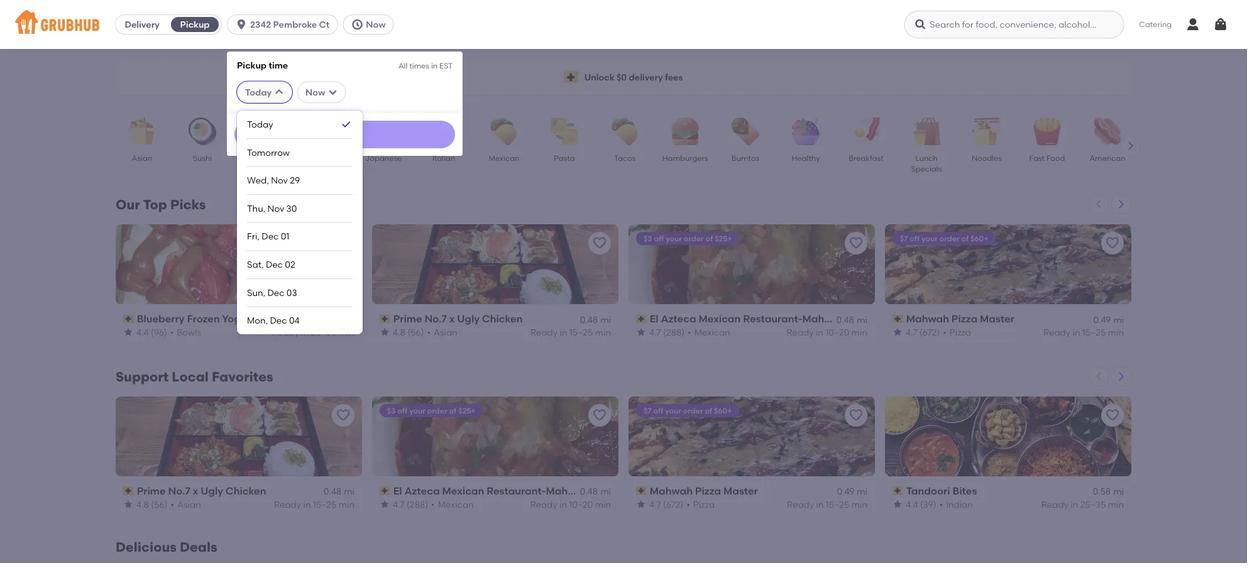 Task type: describe. For each thing, give the bounding box(es) containing it.
ready in 25–35 min for bowls
[[272, 327, 355, 338]]

1 vertical spatial no.7
[[168, 485, 190, 497]]

0 horizontal spatial prime no.7 x ugly chicken
[[137, 485, 266, 497]]

bowls
[[177, 327, 201, 338]]

1 horizontal spatial 0.49
[[1094, 314, 1111, 325]]

1 horizontal spatial 10–20
[[826, 327, 850, 338]]

update
[[331, 130, 359, 139]]

bowl,
[[285, 313, 312, 325]]

tomorrow
[[247, 147, 290, 158]]

2342
[[250, 19, 271, 30]]

caret left icon image for support local favorites
[[1094, 372, 1104, 382]]

1 vertical spatial • pizza
[[687, 499, 715, 510]]

4.4 for 4.4 (39)
[[906, 499, 918, 510]]

1 horizontal spatial ready in 10–20 min
[[787, 327, 868, 338]]

0 vertical spatial $3
[[644, 234, 652, 243]]

0 vertical spatial (672)
[[920, 327, 940, 338]]

0 vertical spatial • mexican
[[688, 327, 731, 338]]

subscription pass image for blueberry frozen yogurt, acai bowl, smoothie and bubble tea
[[123, 315, 134, 323]]

subscription pass image for mahwah pizza master
[[636, 487, 648, 496]]

ct
[[319, 19, 330, 30]]

sat, dec 02
[[247, 259, 295, 270]]

noodles
[[972, 153, 1002, 163]]

0 vertical spatial chicken
[[482, 313, 523, 325]]

prime for save this restaurant image corresponding to • asian
[[393, 313, 422, 325]]

dec for sat,
[[266, 259, 283, 270]]

0 vertical spatial $25+
[[715, 234, 732, 243]]

local
[[172, 369, 209, 385]]

1 vertical spatial 4.8 (56)
[[136, 499, 168, 510]]

0 horizontal spatial (672)
[[663, 499, 684, 510]]

mon,
[[247, 315, 268, 326]]

specials
[[912, 164, 942, 173]]

lunch
[[916, 153, 938, 163]]

0 horizontal spatial el
[[393, 485, 402, 497]]

0 horizontal spatial • asian
[[171, 499, 201, 510]]

and
[[364, 313, 383, 325]]

0 vertical spatial 0.49 mi
[[1094, 314, 1124, 325]]

0 horizontal spatial now
[[306, 87, 325, 98]]

0 vertical spatial restaurant-
[[743, 313, 803, 325]]

1 horizontal spatial 4.7 (288)
[[650, 327, 685, 338]]

support
[[116, 369, 169, 385]]

catering button
[[1131, 10, 1181, 39]]

0 vertical spatial asian
[[132, 153, 152, 163]]

our top picks
[[116, 197, 206, 213]]

unlock
[[585, 72, 615, 83]]

2 vertical spatial asian
[[177, 499, 201, 510]]

thu,
[[247, 203, 266, 214]]

• bowls
[[170, 327, 201, 338]]

est
[[440, 61, 453, 70]]

fast
[[1030, 153, 1045, 163]]

0 horizontal spatial $7
[[644, 406, 652, 415]]

0 vertical spatial $3 off your order of $25+
[[644, 234, 732, 243]]

0 vertical spatial azteca
[[661, 313, 697, 325]]

today inside option
[[247, 119, 273, 130]]

sushi
[[193, 153, 212, 163]]

0 vertical spatial 4.8 (56)
[[393, 327, 424, 338]]

1 vertical spatial 0.49 mi
[[837, 487, 868, 497]]

blueberry
[[137, 313, 185, 325]]

caret right icon image for our top picks
[[1117, 199, 1127, 209]]

pasta image
[[543, 118, 587, 145]]

american image
[[1086, 118, 1130, 145]]

0 vertical spatial $60+
[[971, 234, 989, 243]]

update button
[[235, 121, 455, 148]]

bubble
[[386, 313, 421, 325]]

picks
[[170, 197, 206, 213]]

save this restaurant image for • indian
[[1106, 408, 1121, 423]]

0 horizontal spatial 10–20
[[569, 499, 593, 510]]

indian
[[947, 499, 973, 510]]

pasta
[[554, 153, 575, 163]]

02
[[285, 259, 295, 270]]

mon, dec 04
[[247, 315, 300, 326]]

all times in est
[[399, 61, 453, 70]]

1 horizontal spatial prime no.7 x ugly chicken
[[393, 313, 523, 325]]

delivery button
[[116, 14, 169, 35]]

fri,
[[247, 231, 260, 242]]

american
[[1090, 153, 1126, 163]]

tandoori bites
[[907, 485, 977, 497]]

support local favorites
[[116, 369, 273, 385]]

0 horizontal spatial 4.7 (672)
[[650, 499, 684, 510]]

acai
[[260, 313, 283, 325]]

times
[[409, 61, 430, 70]]

0 horizontal spatial 4.8
[[136, 499, 149, 510]]

wed, nov 29
[[247, 175, 300, 186]]

italian image
[[422, 118, 466, 145]]

sun, dec 03
[[247, 287, 297, 298]]

nov for wed,
[[271, 175, 288, 186]]

1 vertical spatial asian
[[434, 327, 458, 338]]

0 horizontal spatial azteca
[[405, 485, 440, 497]]

1 vertical spatial 4.7 (288)
[[393, 499, 428, 510]]

pickup for pickup
[[180, 19, 210, 30]]

x for third save this restaurant icon from the right
[[193, 485, 198, 497]]

2342 pembroke ct
[[250, 19, 330, 30]]

unlock $0 delivery fees
[[585, 72, 683, 83]]

0 vertical spatial no.7
[[425, 313, 447, 325]]

save this restaurant image for mahwah
[[849, 408, 864, 423]]

tea
[[423, 313, 441, 325]]

now inside button
[[366, 19, 386, 30]]

x for save this restaurant image corresponding to • asian
[[449, 313, 455, 325]]

svg image inside the '2342 pembroke ct' button
[[235, 18, 248, 31]]

1 horizontal spatial ugly
[[457, 313, 480, 325]]

chinese image
[[301, 118, 345, 145]]

sun,
[[247, 287, 265, 298]]

1 horizontal spatial 4.8
[[393, 327, 406, 338]]

4.4 for 4.4 (96)
[[136, 327, 149, 338]]

0 horizontal spatial chicken
[[226, 485, 266, 497]]

0 horizontal spatial $25+
[[459, 406, 476, 415]]

pembroke
[[273, 19, 317, 30]]

lunch specials image
[[905, 118, 949, 145]]

1 vertical spatial el azteca mexican restaurant-mahwah
[[393, 485, 589, 497]]

0 horizontal spatial 0.49
[[837, 487, 855, 497]]

food
[[1047, 153, 1066, 163]]

29
[[290, 175, 300, 186]]

1 horizontal spatial el
[[650, 313, 659, 325]]

0 vertical spatial 4.7 (672)
[[906, 327, 940, 338]]

blueberry frozen yogurt, acai bowl, smoothie and bubble tea link
[[123, 312, 441, 326]]

time
[[269, 60, 288, 70]]

0 vertical spatial el azteca mexican restaurant-mahwah
[[650, 313, 846, 325]]

our
[[116, 197, 140, 213]]

delicious deals
[[116, 539, 217, 555]]

pizza image
[[241, 118, 285, 145]]

list box inside main navigation navigation
[[247, 111, 353, 335]]

caret left icon image for our top picks
[[1094, 199, 1104, 209]]

$0
[[617, 72, 627, 83]]

pickup for pickup time
[[237, 60, 267, 70]]

0 vertical spatial today
[[245, 87, 272, 98]]

0 horizontal spatial (288)
[[407, 499, 428, 510]]

sat,
[[247, 259, 264, 270]]

0 vertical spatial • pizza
[[943, 327, 972, 338]]

0 horizontal spatial ugly
[[201, 485, 223, 497]]

ready in 25–35 min for indian
[[1042, 499, 1124, 510]]

delivery
[[629, 72, 663, 83]]

0 horizontal spatial • mexican
[[431, 499, 474, 510]]

favorites
[[212, 369, 273, 385]]

breakfast
[[849, 153, 884, 163]]

tacos image
[[603, 118, 647, 145]]

1 vertical spatial $3 off your order of $25+
[[387, 406, 476, 415]]

now button
[[343, 14, 399, 35]]



Task type: vqa. For each thing, say whether or not it's contained in the screenshot.
"MACADAMIA FALAFEL · BRAZIL NUT HUMMUS CUCUMBER · MINT · TOMATO · SPINACH QUINOA · KALAMATA OLIVES · GARLIC GINGER DRESSING SPINACH WRAP · TAHINI"
no



Task type: locate. For each thing, give the bounding box(es) containing it.
save this restaurant image
[[336, 236, 351, 251], [592, 236, 607, 251], [849, 236, 864, 251], [1106, 236, 1121, 251], [1106, 408, 1121, 423]]

25–35 for indian
[[1081, 499, 1106, 510]]

1 vertical spatial ready in 10–20 min
[[530, 499, 611, 510]]

noodles image
[[965, 118, 1009, 145]]

1 vertical spatial svg image
[[274, 87, 284, 97]]

burritos image
[[724, 118, 768, 145]]

caret right icon image for support local favorites
[[1117, 372, 1127, 382]]

03
[[287, 287, 297, 298]]

frozen
[[187, 313, 220, 325]]

0.58
[[1093, 487, 1111, 497]]

x right tea on the left
[[449, 313, 455, 325]]

ready in 10–20 min
[[787, 327, 868, 338], [530, 499, 611, 510]]

grubhub plus flag logo image
[[564, 71, 580, 83]]

0 horizontal spatial svg image
[[274, 87, 284, 97]]

4.7
[[650, 327, 661, 338], [906, 327, 918, 338], [393, 499, 405, 510], [650, 499, 661, 510]]

2342 pembroke ct button
[[227, 14, 343, 35]]

thu, nov 30
[[247, 203, 297, 214]]

0 vertical spatial nov
[[271, 175, 288, 186]]

1 vertical spatial el
[[393, 485, 402, 497]]

25–35
[[311, 327, 337, 338], [1081, 499, 1106, 510]]

list box containing today
[[247, 111, 353, 335]]

4.4 (96)
[[136, 327, 167, 338]]

2 horizontal spatial save this restaurant image
[[849, 408, 864, 423]]

(672)
[[920, 327, 940, 338], [663, 499, 684, 510]]

1 horizontal spatial save this restaurant image
[[592, 408, 607, 423]]

0 vertical spatial $7
[[900, 234, 908, 243]]

pickup inside button
[[180, 19, 210, 30]]

today option
[[247, 111, 353, 139]]

0 vertical spatial (56)
[[408, 327, 424, 338]]

breakfast image
[[845, 118, 889, 145]]

(56) down "bubble"
[[408, 327, 424, 338]]

1 vertical spatial • mexican
[[431, 499, 474, 510]]

25–35 down smoothie
[[311, 327, 337, 338]]

0 horizontal spatial $60+
[[714, 406, 732, 415]]

0 vertical spatial now
[[366, 19, 386, 30]]

0 horizontal spatial $7 off your order of $60+
[[644, 406, 732, 415]]

1 horizontal spatial prime
[[393, 313, 422, 325]]

0.48
[[580, 314, 598, 325], [837, 314, 855, 325], [324, 487, 342, 497], [580, 487, 598, 497]]

(56) up delicious deals
[[151, 499, 168, 510]]

pickup right delivery "button"
[[180, 19, 210, 30]]

4.4 left (39)
[[906, 499, 918, 510]]

x up deals
[[193, 485, 198, 497]]

1 vertical spatial x
[[193, 485, 198, 497]]

10–20
[[826, 327, 850, 338], [569, 499, 593, 510]]

4.8 down "bubble"
[[393, 327, 406, 338]]

4.4
[[136, 327, 149, 338], [906, 499, 918, 510]]

in
[[431, 61, 438, 70], [301, 327, 309, 338], [560, 327, 568, 338], [816, 327, 824, 338], [1073, 327, 1081, 338], [303, 499, 311, 510], [560, 499, 567, 510], [817, 499, 824, 510], [1071, 499, 1079, 510]]

list box
[[247, 111, 353, 335]]

burritos
[[732, 153, 760, 163]]

top
[[143, 197, 167, 213]]

deals
[[180, 539, 217, 555]]

azteca
[[661, 313, 697, 325], [405, 485, 440, 497]]

asian up deals
[[177, 499, 201, 510]]

1 horizontal spatial el azteca mexican restaurant-mahwah
[[650, 313, 846, 325]]

0 vertical spatial ugly
[[457, 313, 480, 325]]

04
[[289, 315, 300, 326]]

0 horizontal spatial • pizza
[[687, 499, 715, 510]]

no.7 up delicious deals
[[168, 485, 190, 497]]

0 vertical spatial caret left icon image
[[1094, 199, 1104, 209]]

30
[[287, 203, 297, 214]]

• asian up deals
[[171, 499, 201, 510]]

catering
[[1140, 20, 1172, 29]]

ready
[[272, 327, 299, 338], [531, 327, 558, 338], [787, 327, 814, 338], [1044, 327, 1071, 338], [274, 499, 301, 510], [530, 499, 558, 510], [787, 499, 814, 510], [1042, 499, 1069, 510]]

today up tomorrow
[[247, 119, 273, 130]]

lunch specials
[[912, 153, 942, 173]]

healthy image
[[784, 118, 828, 145]]

1 vertical spatial nov
[[268, 203, 284, 214]]

caret right icon image
[[1126, 141, 1136, 151], [1117, 199, 1127, 209], [1117, 372, 1127, 382]]

4.8 (56) down "bubble"
[[393, 327, 424, 338]]

check icon image
[[340, 118, 353, 131]]

italian
[[432, 153, 455, 163]]

ugly right tea on the left
[[457, 313, 480, 325]]

delivery
[[125, 19, 160, 30]]

asian down asian image on the top of the page
[[132, 153, 152, 163]]

japanese
[[365, 153, 402, 163]]

0 horizontal spatial prime
[[137, 485, 166, 497]]

0 horizontal spatial master
[[724, 485, 758, 497]]

el azteca mexican restaurant-mahwah
[[650, 313, 846, 325], [393, 485, 589, 497]]

• indian
[[940, 499, 973, 510]]

1 horizontal spatial master
[[980, 313, 1015, 325]]

1 horizontal spatial svg image
[[915, 18, 927, 31]]

1 vertical spatial master
[[724, 485, 758, 497]]

nov left 29
[[271, 175, 288, 186]]

mexican image
[[482, 118, 526, 145]]

1 vertical spatial $7
[[644, 406, 652, 415]]

1 horizontal spatial 25–35
[[1081, 499, 1106, 510]]

tacos
[[614, 153, 636, 163]]

1 horizontal spatial pickup
[[237, 60, 267, 70]]

1 vertical spatial 4.7 (672)
[[650, 499, 684, 510]]

fees
[[665, 72, 683, 83]]

dec left 03
[[268, 287, 285, 298]]

subscription pass image
[[123, 315, 134, 323], [636, 487, 648, 496]]

star icon image
[[123, 327, 133, 338], [380, 327, 390, 338], [636, 327, 646, 338], [893, 327, 903, 338], [123, 500, 133, 510], [380, 500, 390, 510], [636, 500, 646, 510], [893, 500, 903, 510]]

off
[[654, 234, 664, 243], [910, 234, 920, 243], [398, 406, 408, 415], [654, 406, 664, 415]]

order
[[684, 234, 704, 243], [940, 234, 960, 243], [428, 406, 448, 415], [683, 406, 703, 415]]

1 horizontal spatial (56)
[[408, 327, 424, 338]]

1 horizontal spatial • mexican
[[688, 327, 731, 338]]

asian image
[[120, 118, 164, 145]]

dec for sun,
[[268, 287, 285, 298]]

svg image
[[1214, 17, 1229, 32], [235, 18, 248, 31], [351, 18, 364, 31], [328, 87, 338, 97]]

now right ct
[[366, 19, 386, 30]]

1 horizontal spatial asian
[[177, 499, 201, 510]]

0 vertical spatial ready in 10–20 min
[[787, 327, 868, 338]]

dec for mon,
[[270, 315, 287, 326]]

master
[[980, 313, 1015, 325], [724, 485, 758, 497]]

25–35 for bowls
[[311, 327, 337, 338]]

0 horizontal spatial restaurant-
[[487, 485, 546, 497]]

main navigation navigation
[[0, 0, 1248, 563]]

pickup time
[[237, 60, 288, 70]]

japanese image
[[362, 118, 406, 145]]

pickup
[[180, 19, 210, 30], [237, 60, 267, 70]]

0 vertical spatial (288)
[[663, 327, 685, 338]]

fri, dec 01
[[247, 231, 290, 242]]

of
[[706, 234, 713, 243], [962, 234, 969, 243], [449, 406, 457, 415], [705, 406, 713, 415]]

asian down tea on the left
[[434, 327, 458, 338]]

x
[[449, 313, 455, 325], [193, 485, 198, 497]]

4.8 up the delicious
[[136, 499, 149, 510]]

delicious
[[116, 539, 177, 555]]

1 vertical spatial (672)
[[663, 499, 684, 510]]

save this restaurant image for • bowls
[[336, 236, 351, 251]]

4.8 (56)
[[393, 327, 424, 338], [136, 499, 168, 510]]

in inside navigation
[[431, 61, 438, 70]]

caret left icon image
[[1094, 199, 1104, 209], [1094, 372, 1104, 382]]

1 horizontal spatial (288)
[[663, 327, 685, 338]]

no.7
[[425, 313, 447, 325], [168, 485, 190, 497]]

0 vertical spatial subscription pass image
[[123, 315, 134, 323]]

subscription pass image inside blueberry frozen yogurt, acai bowl, smoothie and bubble tea link
[[123, 315, 134, 323]]

1 vertical spatial 4.4
[[906, 499, 918, 510]]

$25+
[[715, 234, 732, 243], [459, 406, 476, 415]]

mi
[[601, 314, 611, 325], [857, 314, 868, 325], [1114, 314, 1124, 325], [344, 487, 355, 497], [601, 487, 611, 497], [857, 487, 868, 497], [1114, 487, 1124, 497]]

svg image
[[915, 18, 927, 31], [274, 87, 284, 97]]

$60+
[[971, 234, 989, 243], [714, 406, 732, 415]]

save this restaurant image
[[336, 408, 351, 423], [592, 408, 607, 423], [849, 408, 864, 423]]

0 horizontal spatial save this restaurant image
[[336, 408, 351, 423]]

$7 off your order of $60+
[[900, 234, 989, 243], [644, 406, 732, 415]]

1 horizontal spatial chicken
[[482, 313, 523, 325]]

svg image inside the now button
[[351, 18, 364, 31]]

0 horizontal spatial $3 off your order of $25+
[[387, 406, 476, 415]]

0 vertical spatial caret right icon image
[[1126, 141, 1136, 151]]

tandoori
[[907, 485, 951, 497]]

$3 off your order of $25+
[[644, 234, 732, 243], [387, 406, 476, 415]]

1 horizontal spatial now
[[366, 19, 386, 30]]

ready in 25–35 min down the "0.58"
[[1042, 499, 1124, 510]]

(96)
[[151, 327, 167, 338]]

healthy
[[792, 153, 820, 163]]

1 vertical spatial ready in 25–35 min
[[1042, 499, 1124, 510]]

prime up the delicious
[[137, 485, 166, 497]]

2 save this restaurant image from the left
[[592, 408, 607, 423]]

asian
[[132, 153, 152, 163], [434, 327, 458, 338], [177, 499, 201, 510]]

1 vertical spatial ugly
[[201, 485, 223, 497]]

nov for thu,
[[268, 203, 284, 214]]

1 horizontal spatial no.7
[[425, 313, 447, 325]]

4.4 left (96)
[[136, 327, 149, 338]]

• mexican
[[688, 327, 731, 338], [431, 499, 474, 510]]

hamburgers image
[[663, 118, 707, 145]]

save this restaurant image for el
[[592, 408, 607, 423]]

dec left 01 in the top of the page
[[262, 231, 279, 242]]

dec left 04
[[270, 315, 287, 326]]

dec
[[262, 231, 279, 242], [266, 259, 283, 270], [268, 287, 285, 298], [270, 315, 287, 326]]

0 horizontal spatial (56)
[[151, 499, 168, 510]]

now up today option
[[306, 87, 325, 98]]

1 vertical spatial prime no.7 x ugly chicken
[[137, 485, 266, 497]]

0 vertical spatial mahwah pizza master
[[907, 313, 1015, 325]]

dec left the 02
[[266, 259, 283, 270]]

0.58 mi
[[1093, 487, 1124, 497]]

01
[[281, 231, 290, 242]]

pickup button
[[169, 14, 221, 35]]

0 horizontal spatial mahwah pizza master
[[650, 485, 758, 497]]

blueberry frozen yogurt, acai bowl, smoothie and bubble tea
[[137, 313, 441, 325]]

1 vertical spatial 10–20
[[569, 499, 593, 510]]

15–25
[[570, 327, 593, 338], [1083, 327, 1106, 338], [313, 499, 337, 510], [826, 499, 850, 510]]

sushi image
[[180, 118, 224, 145]]

0 horizontal spatial x
[[193, 485, 198, 497]]

1 vertical spatial $7 off your order of $60+
[[644, 406, 732, 415]]

all
[[399, 61, 408, 70]]

4.8 (56) up the delicious
[[136, 499, 168, 510]]

• asian down tea on the left
[[427, 327, 458, 338]]

restaurant-
[[743, 313, 803, 325], [487, 485, 546, 497]]

prime left tea on the left
[[393, 313, 422, 325]]

nov left 30
[[268, 203, 284, 214]]

0.49
[[1094, 314, 1111, 325], [837, 487, 855, 497]]

0 vertical spatial svg image
[[915, 18, 927, 31]]

today
[[245, 87, 272, 98], [247, 119, 273, 130]]

smoothie
[[314, 313, 361, 325]]

today down pickup time
[[245, 87, 272, 98]]

subscription pass image
[[380, 315, 391, 323], [636, 315, 648, 323], [893, 315, 904, 323], [123, 487, 134, 496], [380, 487, 391, 496], [893, 487, 904, 496]]

fast food
[[1030, 153, 1066, 163]]

pickup left time
[[237, 60, 267, 70]]

save this restaurant image for • asian
[[592, 236, 607, 251]]

0 vertical spatial 25–35
[[311, 327, 337, 338]]

1 vertical spatial caret left icon image
[[1094, 372, 1104, 382]]

0 horizontal spatial no.7
[[168, 485, 190, 497]]

1 vertical spatial restaurant-
[[487, 485, 546, 497]]

0 vertical spatial $7 off your order of $60+
[[900, 234, 989, 243]]

0 vertical spatial • asian
[[427, 327, 458, 338]]

1 horizontal spatial • asian
[[427, 327, 458, 338]]

3 save this restaurant image from the left
[[849, 408, 864, 423]]

0 horizontal spatial 0.49 mi
[[837, 487, 868, 497]]

0 vertical spatial pickup
[[180, 19, 210, 30]]

2 caret left icon image from the top
[[1094, 372, 1104, 382]]

bites
[[953, 485, 977, 497]]

25–35 down the "0.58"
[[1081, 499, 1106, 510]]

0 horizontal spatial subscription pass image
[[123, 315, 134, 323]]

prime for third save this restaurant icon from the right
[[137, 485, 166, 497]]

1 horizontal spatial ready in 25–35 min
[[1042, 499, 1124, 510]]

ready in 25–35 min down bowl,
[[272, 327, 355, 338]]

4.4 (39)
[[906, 499, 937, 510]]

0.49 mi
[[1094, 314, 1124, 325], [837, 487, 868, 497]]

1 vertical spatial 0.49
[[837, 487, 855, 497]]

1 horizontal spatial mahwah pizza master
[[907, 313, 1015, 325]]

no.7 right "bubble"
[[425, 313, 447, 325]]

0 vertical spatial 4.8
[[393, 327, 406, 338]]

(39)
[[921, 499, 937, 510]]

dec for fri,
[[262, 231, 279, 242]]

1 horizontal spatial 4.8 (56)
[[393, 327, 424, 338]]

1 caret left icon image from the top
[[1094, 199, 1104, 209]]

ugly up deals
[[201, 485, 223, 497]]

1 vertical spatial chicken
[[226, 485, 266, 497]]

0 horizontal spatial 4.7 (288)
[[393, 499, 428, 510]]

wed,
[[247, 175, 269, 186]]

1 vertical spatial $60+
[[714, 406, 732, 415]]

2 vertical spatial caret right icon image
[[1117, 372, 1127, 382]]

now
[[366, 19, 386, 30], [306, 87, 325, 98]]

2 horizontal spatial asian
[[434, 327, 458, 338]]

mahwah pizza master
[[907, 313, 1015, 325], [650, 485, 758, 497]]

0 horizontal spatial $3
[[387, 406, 396, 415]]

yogurt,
[[222, 313, 257, 325]]

fast food image
[[1026, 118, 1070, 145]]

1 vertical spatial (288)
[[407, 499, 428, 510]]

1 vertical spatial $3
[[387, 406, 396, 415]]

1 vertical spatial today
[[247, 119, 273, 130]]

• pizza
[[943, 327, 972, 338], [687, 499, 715, 510]]

hamburgers
[[662, 153, 708, 163]]

1 save this restaurant image from the left
[[336, 408, 351, 423]]



